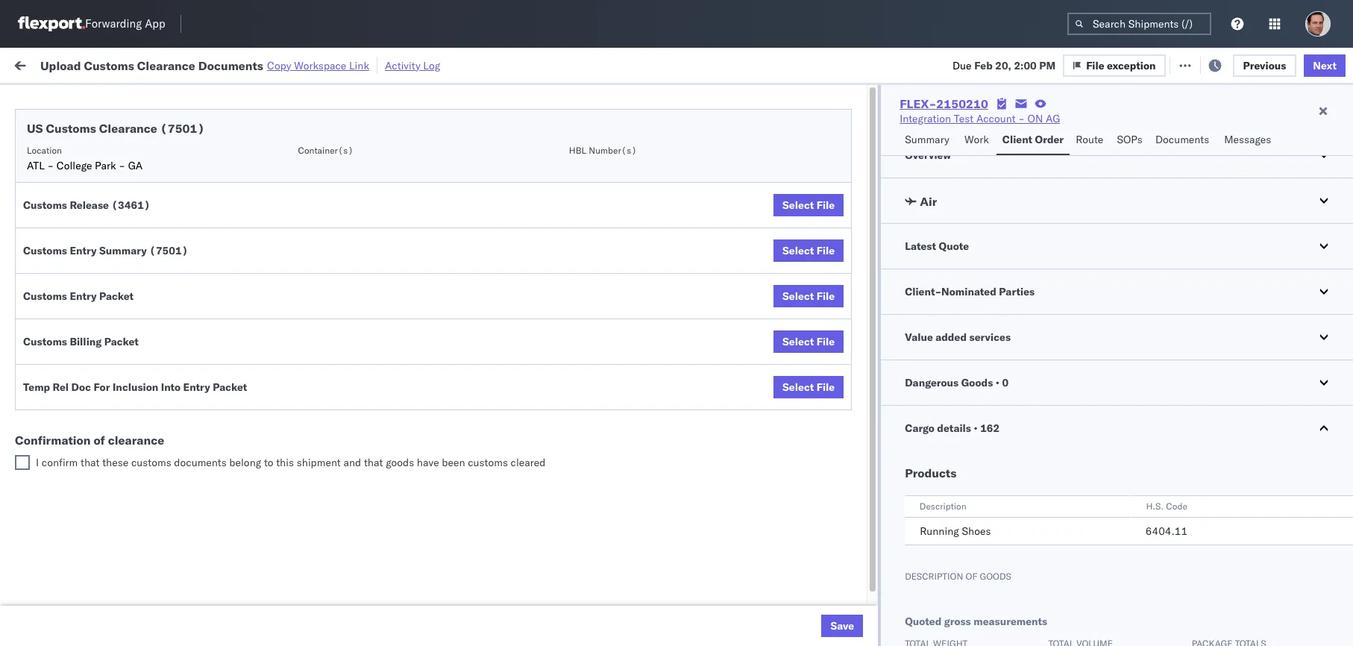 Task type: locate. For each thing, give the bounding box(es) containing it.
cargo details • 162
[[905, 421, 1000, 435]]

2 vertical spatial products
[[905, 466, 957, 480]]

1 -- from the top
[[1016, 505, 1029, 519]]

ocean lcl for 9:30 pm cst, feb 21, 2023's schedule delivery appointment "link"
[[457, 308, 508, 322]]

risk
[[316, 58, 333, 71]]

0 vertical spatial ocean lcl
[[457, 177, 508, 191]]

(3461)
[[111, 198, 150, 212]]

2 vertical spatial schedule pickup from los angeles, ca
[[34, 464, 201, 493]]

--
[[1016, 505, 1029, 519], [1016, 538, 1029, 552], [1016, 604, 1029, 617]]

25,
[[332, 407, 348, 420], [339, 440, 355, 453]]

1 vertical spatial flex-1988285
[[824, 177, 901, 191]]

1:59 for otter
[[240, 177, 263, 191]]

1 1:59 am cst, feb 17, 2023 from the top
[[240, 112, 377, 125]]

file exception button
[[1075, 53, 1177, 76], [1075, 53, 1177, 76], [1063, 54, 1166, 76], [1063, 54, 1166, 76]]

schedule pickup from los angeles, ca down customs entry summary (7501)
[[34, 267, 201, 296]]

nyku9743990 up air
[[919, 177, 992, 190]]

bicu1234565, down the description of goods in the right bottom of the page
[[919, 604, 992, 617]]

1 flex-1911466 from the top
[[824, 505, 901, 519]]

packet for customs entry packet
[[99, 289, 134, 303]]

upload up confirm
[[34, 439, 68, 452]]

documents left copy
[[198, 58, 263, 73]]

11:30
[[240, 374, 269, 388]]

that right and at the bottom
[[364, 456, 383, 469]]

work right import at top left
[[163, 58, 189, 71]]

work
[[163, 58, 189, 71], [965, 133, 989, 146]]

schedule pickup from los angeles, ca down upload proof of delivery button
[[34, 464, 201, 493]]

previous button
[[1233, 54, 1297, 76]]

flexport demo consignee
[[554, 604, 676, 617]]

ocean lcl for schedule pickup from los angeles, ca link associated with 9:30
[[457, 276, 508, 289]]

2 vertical spatial flex-1977428
[[824, 374, 901, 388]]

2 -- from the top
[[1016, 538, 1029, 552]]

numbers right ag
[[1070, 122, 1107, 133]]

schedule delivery appointment
[[34, 176, 183, 190], [34, 242, 183, 256], [34, 308, 183, 321], [34, 603, 183, 617]]

flex-1911408 button
[[800, 338, 904, 358], [800, 338, 904, 358], [800, 403, 904, 424], [800, 403, 904, 424]]

ca up temp
[[34, 348, 48, 361]]

0 vertical spatial entry
[[70, 244, 97, 257]]

honeywell - test account for schedule pickup from los angeles, ca
[[651, 276, 773, 289]]

1 schedule pickup from los angeles, ca button from the top
[[34, 135, 212, 167]]

latest
[[905, 239, 936, 253]]

select file button for customs release (3461)
[[774, 194, 844, 216]]

9:30 for schedule delivery appointment
[[240, 308, 263, 322]]

1 horizontal spatial goods
[[980, 571, 1011, 582]]

0 vertical spatial packet
[[99, 289, 134, 303]]

cst, for schedule pickup from los angeles, ca link associated with 9:30
[[284, 276, 308, 289]]

ca up location
[[34, 118, 48, 132]]

2 flxt00001977428a from the top
[[1016, 308, 1119, 322]]

work inside button
[[163, 58, 189, 71]]

select file button for temp rel doc for inclusion into entry packet
[[774, 376, 844, 398]]

confirm pickup from los angeles, ca for 1:59 am cst, feb 17, 2023
[[34, 103, 195, 132]]

0 vertical spatial 1977428
[[856, 276, 901, 289]]

6 ocean from the top
[[457, 604, 487, 617]]

schedule pickup from los angeles, ca link for 9:30
[[34, 267, 212, 297]]

0 vertical spatial maeu1234567
[[919, 275, 995, 289]]

from down clearance
[[116, 464, 138, 478]]

1 vertical spatial flex-1977428
[[824, 308, 901, 322]]

5 ocean from the top
[[457, 407, 487, 420]]

schedule delivery appointment button for 1:59 am cst, mar 3, 2023
[[34, 602, 183, 619]]

packet
[[99, 289, 134, 303], [104, 335, 139, 348], [213, 380, 247, 394]]

4 schedule delivery appointment link from the top
[[34, 602, 183, 617]]

from for schedule pickup from los angeles international airport link
[[116, 202, 138, 215]]

mbltest1234 down mbl/mawb
[[1016, 144, 1087, 158]]

summary inside button
[[905, 133, 950, 146]]

2 ocean from the top
[[457, 177, 487, 191]]

appointment
[[122, 176, 183, 190], [122, 242, 183, 256], [122, 308, 183, 321], [122, 603, 183, 617]]

flex-2150210 up flex-1919147
[[824, 440, 901, 453]]

5 select file from the top
[[783, 380, 835, 394]]

1 ocean lcl from the top
[[457, 177, 508, 191]]

flxt00001977428a down the latest quote button
[[1016, 276, 1119, 289]]

honeywell - test account
[[554, 276, 676, 289], [651, 276, 773, 289], [554, 308, 676, 322], [651, 308, 773, 322], [651, 374, 773, 388]]

flex-1988285 button
[[800, 141, 904, 162], [800, 141, 904, 162], [800, 173, 904, 194], [800, 173, 904, 194]]

confirm for 1:59 am cst, feb 17, 2023
[[34, 103, 72, 117]]

0 vertical spatial work
[[163, 58, 189, 71]]

2 vertical spatial confirm pickup from los angeles, ca button
[[34, 365, 212, 397]]

1 vertical spatial clearance
[[99, 121, 157, 136]]

1911408 up the 1919147 in the bottom right of the page
[[856, 407, 901, 420]]

0 vertical spatial --
[[1016, 505, 1029, 519]]

0 vertical spatial description
[[920, 501, 967, 512]]

schedule pickup from los angeles, ca button down customs entry summary (7501)
[[34, 267, 212, 298]]

otter left number(s)
[[554, 144, 578, 158]]

entity up number(s)
[[613, 112, 641, 125]]

upload right my
[[40, 58, 81, 73]]

cst, for 9:30 pm cst, feb 21, 2023's schedule delivery appointment "link"
[[284, 308, 308, 322]]

2 integration test account - western digital from the top
[[651, 243, 851, 256]]

2 flex-1988285 from the top
[[824, 177, 901, 191]]

1 customs from the left
[[131, 456, 171, 469]]

2 vertical spatial schedule pickup from los angeles, ca link
[[34, 464, 212, 493]]

maeu1234567 for confirm pickup from los angeles, ca
[[919, 374, 995, 387]]

0 vertical spatial flxt00001977428a
[[1016, 276, 1119, 289]]

187 on track
[[350, 58, 411, 71]]

1 vertical spatial 1911408
[[856, 407, 901, 420]]

3 confirm from the top
[[34, 366, 72, 379]]

numbers for mbl/mawb numbers
[[1070, 122, 1107, 133]]

am for confirm delivery link
[[265, 407, 283, 420]]

ca down i
[[34, 479, 48, 493]]

2 1977428 from the top
[[856, 308, 901, 322]]

customs down international
[[23, 244, 67, 257]]

ping
[[554, 112, 578, 125], [651, 112, 675, 125]]

delivery for 1:59 am cst, feb 17, 2023
[[81, 176, 119, 190]]

fcl for ping - test entity
[[490, 112, 509, 125]]

2 entity from the left
[[710, 112, 738, 125]]

0 horizontal spatial •
[[974, 421, 978, 435]]

1 horizontal spatial summary
[[905, 133, 950, 146]]

flxt00001977428a down parties
[[1016, 308, 1119, 322]]

bookings for confirm delivery
[[651, 407, 694, 420]]

0 vertical spatial schedule pickup from los angeles, ca link
[[34, 135, 212, 165]]

1 lcl from the top
[[490, 177, 508, 191]]

0 horizontal spatial 2:00
[[240, 407, 263, 420]]

flex-2150210 button
[[800, 436, 904, 457], [800, 436, 904, 457]]

1 horizontal spatial 2:00
[[1014, 59, 1037, 72]]

1 2001714 from the top
[[856, 210, 901, 223]]

air
[[920, 194, 937, 209]]

ocean lcl for schedule delivery appointment "link" for 1:59 am cst, feb 17, 2023
[[457, 177, 508, 191]]

schedule delivery appointment link
[[34, 176, 183, 191], [34, 241, 183, 256], [34, 307, 183, 322], [34, 602, 183, 617]]

numbers inside button
[[1070, 122, 1107, 133]]

17, for ocean lcl
[[332, 177, 348, 191]]

0 horizontal spatial summary
[[99, 244, 147, 257]]

us
[[27, 121, 43, 136]]

summary
[[905, 133, 950, 146], [99, 244, 147, 257]]

17, for ocean fcl
[[332, 112, 348, 125]]

flexport. image
[[18, 16, 85, 31]]

0 vertical spatial (7501)
[[160, 121, 205, 136]]

1 vertical spatial schedule pickup from los angeles, ca
[[34, 267, 201, 296]]

0 vertical spatial nyku9743990
[[919, 144, 992, 157]]

2 vertical spatial 17,
[[332, 177, 348, 191]]

customs right been
[[468, 456, 508, 469]]

customs for customs release (3461)
[[23, 198, 67, 212]]

ocean for 1:59 am cst, feb 17, 2023 schedule delivery appointment button
[[457, 177, 487, 191]]

0 vertical spatial flex-2001714
[[824, 210, 901, 223]]

0 vertical spatial fcl
[[490, 112, 509, 125]]

1 vertical spatial products
[[581, 177, 623, 191]]

mbltest1234 up mawb1234
[[1016, 177, 1087, 191]]

1 vertical spatial confirm pickup from los angeles, ca button
[[34, 332, 212, 364]]

file exception
[[1098, 58, 1168, 71], [1086, 59, 1156, 72]]

(7501) for customs entry summary (7501)
[[149, 244, 188, 257]]

0 vertical spatial products
[[581, 144, 623, 158]]

packet right billing
[[104, 335, 139, 348]]

doc
[[71, 380, 91, 394]]

mbl/mawb numbers button
[[1009, 119, 1180, 134]]

goods left 'have'
[[386, 456, 414, 469]]

Search Shipments (/) text field
[[1068, 13, 1212, 35]]

1 horizontal spatial ping
[[651, 112, 675, 125]]

upload for customs
[[40, 58, 81, 73]]

packet down customs entry summary (7501)
[[99, 289, 134, 303]]

2 nyku9743990 from the top
[[919, 177, 992, 190]]

(7501) down angeles at the left top of page
[[149, 244, 188, 257]]

customs down clearance
[[131, 456, 171, 469]]

integration test account - on ag link
[[900, 111, 1060, 126]]

consignee for confirm pickup from los angeles, ca
[[719, 341, 769, 355]]

2150210 up integration test account - on ag
[[937, 96, 988, 111]]

schedule pickup from los angeles, ca for 9:30 pm cst, feb 21, 2023
[[34, 267, 201, 296]]

3 schedule pickup from los angeles, ca link from the top
[[34, 464, 212, 493]]

schedule pickup from los angeles, ca button down workitem "button" at the top of page
[[34, 135, 212, 167]]

summary up overview at the top of the page
[[905, 133, 950, 146]]

2 ocean fcl from the top
[[457, 407, 509, 420]]

1 fcl from the top
[[490, 112, 509, 125]]

entry up customs billing packet
[[70, 289, 97, 303]]

2 select file from the top
[[783, 244, 835, 257]]

3 1911466 from the top
[[856, 571, 901, 585]]

that down upload proof of delivery button
[[81, 456, 100, 469]]

0 vertical spatial confirm pickup from los angeles, ca button
[[34, 103, 212, 134]]

message (10)
[[201, 58, 269, 71]]

1 vertical spatial integration
[[651, 210, 702, 223]]

2:00 up the 11:00
[[240, 407, 263, 420]]

0 vertical spatial 21,
[[331, 276, 348, 289]]

5 select file button from the top
[[774, 376, 844, 398]]

bicu1234565, up running shoes
[[919, 505, 992, 518]]

0 vertical spatial ocean fcl
[[457, 112, 509, 125]]

0 horizontal spatial 2150210
[[856, 440, 901, 453]]

2 vertical spatial maeu1234567
[[919, 374, 995, 387]]

packet right into
[[213, 380, 247, 394]]

• left 162
[[974, 421, 978, 435]]

documents right sops button
[[1155, 133, 1209, 146]]

goods up measurements
[[980, 571, 1011, 582]]

1 confirm pickup from los angeles, ca from the top
[[34, 103, 195, 132]]

ping - test entity up hbl number(s)
[[554, 112, 641, 125]]

customs left billing
[[23, 335, 67, 348]]

1 vertical spatial flex-1911408
[[824, 407, 901, 420]]

1 flxt00001977428a from the top
[[1016, 276, 1119, 289]]

1911408 left value
[[856, 341, 901, 355]]

test
[[590, 112, 610, 125], [687, 112, 707, 125], [954, 112, 974, 125], [635, 144, 655, 158], [635, 177, 655, 191], [705, 210, 724, 223], [705, 243, 724, 256], [615, 276, 634, 289], [712, 276, 731, 289], [615, 308, 634, 322], [712, 308, 731, 322], [697, 341, 717, 355], [712, 374, 731, 388], [600, 407, 620, 420], [697, 407, 717, 420], [697, 604, 717, 617]]

ca down the us
[[34, 151, 48, 164]]

ping up hbl on the top left
[[554, 112, 578, 125]]

bookings test consignee for confirm pickup from los angeles, ca
[[651, 341, 769, 355]]

9:30 pm cst, feb 21, 2023 for schedule pickup from los angeles, ca
[[240, 276, 376, 289]]

0 horizontal spatial goods
[[386, 456, 414, 469]]

confirm pickup from los angeles, ca up park
[[34, 103, 195, 132]]

proof
[[71, 439, 96, 452]]

flex-1911408 left value
[[824, 341, 901, 355]]

2023
[[351, 112, 377, 125], [351, 144, 377, 158], [351, 177, 377, 191], [350, 276, 376, 289], [350, 308, 376, 322], [357, 374, 383, 388], [351, 407, 377, 420], [357, 440, 383, 453], [346, 604, 372, 617]]

mar
[[311, 604, 331, 617]]

1 schedule delivery appointment button from the top
[[34, 176, 183, 192]]

from up temp rel doc for inclusion into entry packet
[[110, 366, 132, 379]]

from down us customs clearance (7501)
[[116, 136, 138, 150]]

1 digital from the top
[[820, 210, 851, 223]]

testmbl123
[[1016, 112, 1081, 125]]

0 vertical spatial 25,
[[332, 407, 348, 420]]

0 vertical spatial 1988285
[[856, 144, 901, 158]]

description for description
[[920, 501, 967, 512]]

entry down international
[[70, 244, 97, 257]]

customs up international
[[23, 198, 67, 212]]

nyku9743990 down container numbers button
[[919, 144, 992, 157]]

1 horizontal spatial that
[[364, 456, 383, 469]]

customs billing packet
[[23, 335, 139, 348]]

2 resize handle column header from the left
[[379, 116, 397, 646]]

2 flex-1911466 from the top
[[824, 538, 901, 552]]

4 select file button from the top
[[774, 330, 844, 353]]

client-
[[905, 285, 942, 298]]

clearance down 'app'
[[137, 58, 195, 73]]

1 horizontal spatial work
[[965, 133, 989, 146]]

flex-1911408 up flex-1919147
[[824, 407, 901, 420]]

0 horizontal spatial numbers
[[919, 128, 956, 139]]

9:30 pm cst, feb 21, 2023
[[240, 276, 376, 289], [240, 308, 376, 322]]

cst, for schedule delivery appointment "link" corresponding to 1:59 am cst, mar 3, 2023
[[285, 604, 309, 617]]

1 nyku9743990 from the top
[[919, 144, 992, 157]]

entry right into
[[183, 380, 210, 394]]

have
[[417, 456, 439, 469]]

entry for summary
[[70, 244, 97, 257]]

bookings test consignee for schedule delivery appointment
[[651, 604, 769, 617]]

messages button
[[1218, 126, 1279, 155]]

None checkbox
[[15, 455, 30, 470]]

0 vertical spatial •
[[996, 376, 1000, 389]]

1 schedule pickup from los angeles, ca from the top
[[34, 136, 201, 164]]

of inside button
[[99, 439, 108, 452]]

bookings for schedule delivery appointment
[[651, 604, 694, 617]]

1 appointment from the top
[[122, 176, 183, 190]]

1 ping from the left
[[554, 112, 578, 125]]

0 vertical spatial 2150210
[[937, 96, 988, 111]]

maeu1234567 down value added services
[[919, 374, 995, 387]]

2 1:59 from the top
[[240, 144, 263, 158]]

0 vertical spatial western
[[778, 210, 818, 223]]

2 schedule pickup from los angeles, ca link from the top
[[34, 267, 212, 297]]

2 confirm pickup from los angeles, ca from the top
[[34, 333, 195, 361]]

2 confirm from the top
[[34, 333, 72, 347]]

2 flex-1977428 from the top
[[824, 308, 901, 322]]

entity up llc
[[710, 112, 738, 125]]

from for 1:59 confirm pickup from los angeles, ca link
[[110, 103, 132, 117]]

los inside schedule pickup from los angeles international airport
[[141, 202, 157, 215]]

0 vertical spatial summary
[[905, 133, 950, 146]]

resize handle column header
[[213, 116, 231, 646], [379, 116, 397, 646], [431, 116, 449, 646], [528, 116, 546, 646], [625, 116, 643, 646], [774, 116, 792, 646], [894, 116, 912, 646], [991, 116, 1009, 646], [1177, 116, 1195, 646], [1274, 116, 1292, 646], [1315, 116, 1333, 646]]

otter down hbl on the top left
[[554, 177, 578, 191]]

description down running
[[905, 571, 963, 582]]

0 vertical spatial 1911408
[[856, 341, 901, 355]]

flexport
[[554, 604, 593, 617]]

value
[[905, 330, 933, 344]]

1 horizontal spatial •
[[996, 376, 1000, 389]]

from up workitem "button" at the top of page
[[110, 103, 132, 117]]

nyku9743990 for schedule pickup from los angeles, ca
[[919, 144, 992, 157]]

1 schedule delivery appointment from the top
[[34, 176, 183, 190]]

ocean for 1:59 am cst, mar 3, 2023 schedule delivery appointment button
[[457, 604, 487, 617]]

pickup down workitem "button" at the top of page
[[81, 136, 113, 150]]

ping - test entity up otter products, llc
[[651, 112, 738, 125]]

1 1977428 from the top
[[856, 276, 901, 289]]

25, up and at the bottom
[[339, 440, 355, 453]]

(7501)
[[160, 121, 205, 136], [149, 244, 188, 257]]

mofu0618318
[[919, 111, 995, 125]]

0 vertical spatial schedule pickup from los angeles, ca
[[34, 136, 201, 164]]

customs for customs entry packet
[[23, 289, 67, 303]]

3 17, from the top
[[332, 177, 348, 191]]

(7501) down upload customs clearance documents copy workspace link
[[160, 121, 205, 136]]

2 vertical spatial pm
[[265, 308, 282, 322]]

schedule pickup from los angeles, ca link down clearance
[[34, 464, 212, 493]]

1 vertical spatial flex-2001714
[[824, 243, 901, 256]]

1 1911408 from the top
[[856, 341, 901, 355]]

1 vertical spatial lcl
[[490, 276, 508, 289]]

consignee for schedule delivery appointment
[[719, 604, 769, 617]]

bicu1234565, demu1232567 up the description of goods in the right bottom of the page
[[919, 538, 1071, 551]]

from down customs entry summary (7501)
[[116, 267, 138, 281]]

documents
[[174, 456, 227, 469]]

4 schedule delivery appointment button from the top
[[34, 602, 183, 619]]

am for schedule delivery appointment "link" for 1:59 am cst, feb 17, 2023
[[265, 177, 283, 191]]

entity
[[613, 112, 641, 125], [710, 112, 738, 125]]

1 vertical spatial 9:30 pm cst, feb 21, 2023
[[240, 308, 376, 322]]

9:30 pm cst, feb 21, 2023 for schedule delivery appointment
[[240, 308, 376, 322]]

ca
[[34, 118, 48, 132], [34, 151, 48, 164], [34, 282, 48, 296], [34, 348, 48, 361], [34, 381, 48, 394], [34, 479, 48, 493]]

2 schedule pickup from los angeles, ca button from the top
[[34, 267, 212, 298]]

2 maeu1234567 from the top
[[919, 308, 995, 322]]

3 select file button from the top
[[774, 285, 844, 307]]

1 vertical spatial (7501)
[[149, 244, 188, 257]]

1 ocean fcl from the top
[[457, 112, 509, 125]]

2 bicu1234565, from the top
[[919, 538, 992, 551]]

fcl
[[490, 112, 509, 125], [490, 407, 509, 420], [490, 604, 509, 617]]

honeywell
[[554, 276, 603, 289], [651, 276, 700, 289], [554, 308, 603, 322], [651, 308, 700, 322], [651, 374, 700, 388]]

confirm pickup from los angeles, ca link for 11:30
[[34, 365, 212, 395]]

upload inside button
[[34, 439, 68, 452]]

1 vertical spatial ocean lcl
[[457, 276, 508, 289]]

quoted
[[905, 615, 942, 628]]

1 vertical spatial digital
[[820, 243, 851, 256]]

1:59 for bookings
[[240, 604, 263, 617]]

0 vertical spatial lcl
[[490, 177, 508, 191]]

0 vertical spatial clearance
[[137, 58, 195, 73]]

client order button
[[997, 126, 1070, 155]]

file for customs entry summary (7501)
[[817, 244, 835, 257]]

1 vertical spatial schedule pickup from los angeles, ca link
[[34, 267, 212, 297]]

dangerous
[[905, 376, 959, 389]]

maeu1234567 down quote
[[919, 275, 995, 289]]

1 vertical spatial 1:59 am cst, feb 17, 2023
[[240, 144, 377, 158]]

pm for schedule pickup from los angeles, ca
[[265, 276, 282, 289]]

1 vertical spatial mbltest1234
[[1016, 177, 1087, 191]]

summary down airport
[[99, 244, 147, 257]]

1 vertical spatial 2001714
[[856, 243, 901, 256]]

1 confirm from the top
[[34, 103, 72, 117]]

upload customs clearance documents copy workspace link
[[40, 58, 369, 73]]

from inside schedule pickup from los angeles international airport
[[116, 202, 138, 215]]

1 flex-1977428 from the top
[[824, 276, 901, 289]]

20,
[[995, 59, 1012, 72]]

confirm pickup from los angeles, ca for 11:30 am cst, feb 24, 2023
[[34, 366, 195, 394]]

0 horizontal spatial customs
[[131, 456, 171, 469]]

3 confirm pickup from los angeles, ca link from the top
[[34, 365, 212, 395]]

• left "0"
[[996, 376, 1000, 389]]

3 1:59 from the top
[[240, 177, 263, 191]]

3 maeu1234567 from the top
[[919, 374, 995, 387]]

1 vertical spatial fcl
[[490, 407, 509, 420]]

forwarding app
[[85, 17, 165, 31]]

1 vertical spatial description
[[905, 571, 963, 582]]

bicu1234565, up gross
[[919, 571, 992, 584]]

schedule pickup from los angeles international airport button
[[34, 201, 212, 232]]

select for customs release (3461)
[[783, 198, 814, 212]]

1977428 for schedule delivery appointment
[[856, 308, 901, 322]]

bicu1234565, demu1232567 up shoes
[[919, 505, 1071, 518]]

of for confirmation
[[94, 433, 105, 448]]

bookings for confirm pickup from los angeles, ca
[[651, 341, 694, 355]]

0 vertical spatial 17,
[[332, 112, 348, 125]]

mbl/mawb numbers
[[1016, 122, 1107, 133]]

0 vertical spatial upload
[[40, 58, 81, 73]]

pickup up airport
[[81, 202, 113, 215]]

1 vertical spatial integration test account - western digital
[[651, 243, 851, 256]]

of
[[94, 433, 105, 448], [99, 439, 108, 452], [966, 571, 978, 582]]

select file for customs entry packet
[[783, 289, 835, 303]]

bicu1234565, demu1232567 down the description of goods in the right bottom of the page
[[919, 604, 1071, 617]]

3 schedule delivery appointment link from the top
[[34, 307, 183, 322]]

3 appointment from the top
[[122, 308, 183, 321]]

1 vertical spatial 21,
[[331, 308, 348, 322]]

1 schedule delivery appointment link from the top
[[34, 176, 183, 191]]

schedule pickup from los angeles, ca down us customs clearance (7501)
[[34, 136, 201, 164]]

cst,
[[285, 112, 309, 125], [285, 144, 309, 158], [285, 177, 309, 191], [284, 276, 308, 289], [284, 308, 308, 322], [292, 374, 315, 388], [285, 407, 309, 420], [292, 440, 315, 453], [285, 604, 309, 617]]

1 vertical spatial nyku9743990
[[919, 177, 992, 190]]

ca up customs billing packet
[[34, 282, 48, 296]]

account
[[976, 112, 1016, 125], [658, 144, 697, 158], [658, 177, 697, 191], [727, 210, 767, 223], [727, 243, 767, 256], [637, 276, 676, 289], [734, 276, 773, 289], [637, 308, 676, 322], [734, 308, 773, 322], [734, 374, 773, 388]]

2 1911408 from the top
[[856, 407, 901, 420]]

goods
[[961, 376, 993, 389]]

0 vertical spatial integration test account - western digital
[[651, 210, 851, 223]]

1911408
[[856, 341, 901, 355], [856, 407, 901, 420]]

confirm for 11:30 am cst, feb 24, 2023
[[34, 366, 72, 379]]

pickup up workitem "button" at the top of page
[[75, 103, 107, 117]]

bicu1234565, up the description of goods in the right bottom of the page
[[919, 538, 992, 551]]

ca left "rel"
[[34, 381, 48, 394]]

goods
[[386, 456, 414, 469], [980, 571, 1011, 582]]

confirm pickup from los angeles, ca button for 1:59 am cst, feb 17, 2023
[[34, 103, 212, 134]]

0 vertical spatial 9:30 pm cst, feb 21, 2023
[[240, 276, 376, 289]]

1 vertical spatial 25,
[[339, 440, 355, 453]]

ocean for the 'confirm delivery' button
[[457, 407, 487, 420]]

0 vertical spatial confirm pickup from los angeles, ca link
[[34, 103, 212, 132]]

5 ca from the top
[[34, 381, 48, 394]]

9:30
[[240, 276, 263, 289], [240, 308, 263, 322]]

9:30 for schedule pickup from los angeles, ca
[[240, 276, 263, 289]]

4 schedule delivery appointment from the top
[[34, 603, 183, 617]]

products,
[[678, 177, 723, 191]]

0 vertical spatial 2:00
[[1014, 59, 1037, 72]]

honeywell for confirm pickup from los angeles, ca
[[651, 374, 700, 388]]

2 vertical spatial ocean fcl
[[457, 604, 509, 617]]

description up running
[[920, 501, 967, 512]]

0 vertical spatial mbltest1234
[[1016, 144, 1087, 158]]

2 vertical spatial fcl
[[490, 604, 509, 617]]

1 vertical spatial 2150210
[[856, 440, 901, 453]]

2:00 right the 20,
[[1014, 59, 1037, 72]]

1 select file button from the top
[[774, 194, 844, 216]]

confirm pickup from los angeles, ca down billing
[[34, 366, 195, 394]]

1 vertical spatial pm
[[265, 276, 282, 289]]

1 vertical spatial 1977428
[[856, 308, 901, 322]]

mbl/mawb
[[1016, 122, 1068, 133]]

1 horizontal spatial ping - test entity
[[651, 112, 738, 125]]

numbers inside container numbers
[[919, 128, 956, 139]]

1 vertical spatial upload
[[34, 439, 68, 452]]

fcl for bookings test consignee
[[490, 407, 509, 420]]

code
[[1166, 501, 1187, 512]]

1 vertical spatial •
[[974, 421, 978, 435]]

3 flex-1977428 from the top
[[824, 374, 901, 388]]

schedule pickup from los angeles, ca link down customs entry summary (7501)
[[34, 267, 212, 297]]

2150210
[[937, 96, 988, 111], [856, 440, 901, 453]]

1 maeu1234567 from the top
[[919, 275, 995, 289]]

1 1:59 from the top
[[240, 112, 263, 125]]

schedule pickup from los angeles, ca link down workitem "button" at the top of page
[[34, 135, 212, 165]]

work down integration test account - on ag
[[965, 133, 989, 146]]

file for temp rel doc for inclusion into entry packet
[[817, 380, 835, 394]]

from up airport
[[116, 202, 138, 215]]

1988285
[[856, 144, 901, 158], [856, 177, 901, 191]]

flex-2150210 up container
[[900, 96, 988, 111]]

1 1988285 from the top
[[856, 144, 901, 158]]

2150210 up the 1919147 in the bottom right of the page
[[856, 440, 901, 453]]

3 1977428 from the top
[[856, 374, 901, 388]]

3 schedule pickup from los angeles, ca from the top
[[34, 464, 201, 493]]

3 select from the top
[[783, 289, 814, 303]]

forwarding
[[85, 17, 142, 31]]

schedule delivery appointment link for 1:59 am cst, feb 17, 2023
[[34, 176, 183, 191]]

confirm pickup from los angeles, ca up for
[[34, 333, 195, 361]]

overview button
[[881, 133, 1353, 178]]

delivery
[[81, 176, 119, 190], [81, 242, 119, 256], [81, 308, 119, 321], [75, 406, 113, 420], [111, 439, 149, 452], [81, 603, 119, 617]]

maeu1234567 up value added services
[[919, 308, 995, 322]]

select file button for customs entry summary (7501)
[[774, 239, 844, 262]]

ping up otter products, llc
[[651, 112, 675, 125]]

2 vertical spatial 1977428
[[856, 374, 901, 388]]

1 vertical spatial maeu1234567
[[919, 308, 995, 322]]

2 otter products - test account from the top
[[554, 177, 697, 191]]

pickup down upload proof of delivery button
[[81, 464, 113, 478]]

cst, for 11:30's confirm pickup from los angeles, ca link
[[292, 374, 315, 388]]

3 ca from the top
[[34, 282, 48, 296]]

0 vertical spatial schedule pickup from los angeles, ca button
[[34, 135, 212, 167]]

am for 1:59 confirm pickup from los angeles, ca link
[[265, 112, 283, 125]]

1919147
[[856, 473, 901, 486]]

flex-1911408 for confirm pickup from los angeles, ca
[[824, 341, 901, 355]]

clearance up the ga
[[99, 121, 157, 136]]

appointment for 1:59 am cst, feb 17, 2023
[[122, 176, 183, 190]]

link
[[349, 59, 369, 72]]

maeu1234567 for schedule pickup from los angeles, ca
[[919, 275, 995, 289]]

5 select from the top
[[783, 380, 814, 394]]

0 vertical spatial 2001714
[[856, 210, 901, 223]]

0 vertical spatial flex-1911408
[[824, 341, 901, 355]]

confirm pickup from los angeles, ca button
[[34, 103, 212, 134], [34, 332, 212, 364], [34, 365, 212, 397]]

lcl for schedule delivery appointment button associated with 9:30 pm cst, feb 21, 2023
[[490, 308, 508, 322]]

25, down 24,
[[332, 407, 348, 420]]

Search Work text field
[[851, 53, 1014, 76]]

bicu1234565, demu1232567 up measurements
[[919, 571, 1071, 584]]

4 1:59 from the top
[[240, 604, 263, 617]]

3 confirm pickup from los angeles, ca button from the top
[[34, 365, 212, 397]]

batch action button
[[1246, 53, 1344, 76]]



Task type: vqa. For each thing, say whether or not it's contained in the screenshot.
2nd the Select File button from the bottom
yes



Task type: describe. For each thing, give the bounding box(es) containing it.
otter for schedule pickup from los angeles, ca
[[554, 144, 578, 158]]

1 vertical spatial goods
[[980, 571, 1011, 582]]

app
[[145, 17, 165, 31]]

1:59 am cst, feb 17, 2023 for schedule delivery appointment
[[240, 177, 377, 191]]

0 vertical spatial pm
[[1039, 59, 1056, 72]]

1 flex-2001714 from the top
[[824, 210, 901, 223]]

1 bicu1234565, demu1232567 from the top
[[919, 505, 1071, 518]]

h.s.
[[1146, 501, 1163, 512]]

otter products - test account for schedule pickup from los angeles, ca
[[554, 144, 697, 158]]

8 resize handle column header from the left
[[991, 116, 1009, 646]]

file for customs entry packet
[[817, 289, 835, 303]]

flxt00001977428a for schedule delivery appointment
[[1016, 308, 1119, 322]]

24,
[[339, 374, 355, 388]]

belong
[[229, 456, 261, 469]]

pickup inside schedule pickup from los angeles international airport
[[81, 202, 113, 215]]

from for second confirm pickup from los angeles, ca link from the top
[[110, 333, 132, 347]]

3 bicu1234565, demu1232567 from the top
[[919, 571, 1071, 584]]

overview
[[905, 148, 951, 162]]

activity
[[385, 59, 421, 72]]

4 resize handle column header from the left
[[528, 116, 546, 646]]

products for schedule pickup from los angeles, ca
[[581, 144, 623, 158]]

inclusion
[[113, 380, 158, 394]]

10 resize handle column header from the left
[[1274, 116, 1292, 646]]

(10)
[[243, 58, 269, 71]]

am for 11:30's confirm pickup from los angeles, ca link
[[272, 374, 289, 388]]

2 that from the left
[[364, 456, 383, 469]]

upload for proof
[[34, 439, 68, 452]]

1 that from the left
[[81, 456, 100, 469]]

2 schedule from the top
[[34, 176, 78, 190]]

clearance
[[108, 433, 164, 448]]

1 horizontal spatial 2150210
[[937, 96, 988, 111]]

delivery for 9:30 pm cst, feb 21, 2023
[[81, 308, 119, 321]]

schedule delivery appointment button for 9:30 pm cst, feb 21, 2023
[[34, 307, 183, 323]]

schedule delivery appointment button for 1:59 am cst, feb 17, 2023
[[34, 176, 183, 192]]

cst, for confirm delivery link
[[285, 407, 309, 420]]

flex-1977428 for schedule delivery appointment
[[824, 308, 901, 322]]

1 vertical spatial summary
[[99, 244, 147, 257]]

confirm for 2:00 am cst, feb 25, 2023
[[34, 406, 72, 420]]

customs entry summary (7501)
[[23, 244, 188, 257]]

schedule pickup from los angeles international airport link
[[34, 201, 212, 231]]

11:00
[[240, 440, 269, 453]]

4 bicu1234565, demu1232567 from the top
[[919, 604, 1071, 617]]

numbers for container numbers
[[919, 128, 956, 139]]

3 resize handle column header from the left
[[431, 116, 449, 646]]

2 ping from the left
[[651, 112, 675, 125]]

9 resize handle column header from the left
[[1177, 116, 1195, 646]]

customs for customs entry summary (7501)
[[23, 244, 67, 257]]

appointment for 1:59 am cst, mar 3, 2023
[[122, 603, 183, 617]]

2 17, from the top
[[332, 144, 348, 158]]

activity log button
[[385, 57, 440, 74]]

schedule pickup from los angeles, ca button for 9:30 pm cst, feb 21, 2023
[[34, 267, 212, 298]]

cst, for upload proof of delivery link
[[292, 440, 315, 453]]

0 horizontal spatial documents
[[198, 58, 263, 73]]

client-nominated parties button
[[881, 269, 1353, 314]]

6 resize handle column header from the left
[[774, 116, 792, 646]]

airport
[[98, 217, 131, 230]]

2 vertical spatial entry
[[183, 380, 210, 394]]

0 vertical spatial goods
[[386, 456, 414, 469]]

8 schedule from the top
[[34, 603, 78, 617]]

am for schedule delivery appointment "link" corresponding to 1:59 am cst, mar 3, 2023
[[265, 604, 283, 617]]

from for 1st schedule pickup from los angeles, ca link from the bottom
[[116, 464, 138, 478]]

1 resize handle column header from the left
[[213, 116, 231, 646]]

schedule delivery appointment for 1:59 am cst, mar 3, 2023
[[34, 603, 183, 617]]

2 vertical spatial packet
[[213, 380, 247, 394]]

cst, for 1:59's schedule pickup from los angeles, ca link
[[285, 144, 309, 158]]

778 at risk
[[281, 58, 333, 71]]

customs up location atl - college park - ga
[[46, 121, 96, 136]]

order
[[1035, 133, 1064, 146]]

batch action
[[1269, 58, 1334, 71]]

confirm delivery link
[[34, 405, 113, 420]]

flex-2150210 link
[[900, 96, 988, 111]]

location
[[27, 145, 62, 156]]

1977428 for confirm pickup from los angeles, ca
[[856, 374, 901, 388]]

been
[[442, 456, 465, 469]]

value added services
[[905, 330, 1011, 344]]

flxt00001977428a for schedule pickup from los angeles, ca
[[1016, 276, 1119, 289]]

pickup down customs entry summary (7501)
[[81, 267, 113, 281]]

details
[[937, 421, 971, 435]]

for
[[94, 380, 110, 394]]

2 western from the top
[[778, 243, 818, 256]]

778
[[281, 58, 301, 71]]

4 flex-1911466 from the top
[[824, 604, 901, 617]]

2 appointment from the top
[[122, 242, 183, 256]]

11:00 am cst, feb 25, 2023
[[240, 440, 383, 453]]

confirm delivery button
[[34, 405, 113, 422]]

customs for customs billing packet
[[23, 335, 67, 348]]

due feb 20, 2:00 pm
[[953, 59, 1056, 72]]

• for details
[[974, 421, 978, 435]]

i
[[36, 456, 39, 469]]

rel
[[53, 380, 69, 394]]

confirmation of clearance
[[15, 433, 164, 448]]

2 flex-2001714 from the top
[[824, 243, 901, 256]]

4 ca from the top
[[34, 348, 48, 361]]

3,
[[334, 604, 343, 617]]

from for 11:30's confirm pickup from los angeles, ca link
[[110, 366, 132, 379]]

running shoes
[[920, 524, 991, 538]]

client order
[[1003, 133, 1064, 146]]

location atl - college park - ga
[[27, 145, 143, 172]]

activity log
[[385, 59, 440, 72]]

1977428 for schedule pickup from los angeles, ca
[[856, 276, 901, 289]]

1911408 for confirm delivery
[[856, 407, 901, 420]]

1 western from the top
[[778, 210, 818, 223]]

2 lcl from the top
[[490, 276, 508, 289]]

cleared
[[511, 456, 546, 469]]

schedule delivery appointment link for 9:30 pm cst, feb 21, 2023
[[34, 307, 183, 322]]

2 1911466 from the top
[[856, 538, 901, 552]]

appointment for 9:30 pm cst, feb 21, 2023
[[122, 308, 183, 321]]

work inside button
[[965, 133, 989, 146]]

1 ping - test entity from the left
[[554, 112, 641, 125]]

1 integration test account - western digital from the top
[[651, 210, 851, 223]]

confirmation
[[15, 433, 91, 448]]

2 ping - test entity from the left
[[651, 112, 738, 125]]

7 schedule from the top
[[34, 464, 78, 478]]

save
[[831, 619, 854, 633]]

select file for customs entry summary (7501)
[[783, 244, 835, 257]]

from for 1:59's schedule pickup from los angeles, ca link
[[116, 136, 138, 150]]

services
[[969, 330, 1011, 344]]

select for customs entry packet
[[783, 289, 814, 303]]

1:59 am cst, feb 17, 2023 for schedule pickup from los angeles, ca
[[240, 144, 377, 158]]

2 schedule delivery appointment from the top
[[34, 242, 183, 256]]

11 resize handle column header from the left
[[1315, 116, 1333, 646]]

parties
[[999, 285, 1035, 298]]

select for customs entry summary (7501)
[[783, 244, 814, 257]]

workitem
[[16, 122, 55, 133]]

h.s. code
[[1146, 501, 1187, 512]]

file for customs billing packet
[[817, 335, 835, 348]]

otter left products,
[[651, 177, 675, 191]]

1 flex-1988285 from the top
[[824, 144, 901, 158]]

1 vertical spatial flex-2150210
[[824, 440, 901, 453]]

messages
[[1224, 133, 1271, 146]]

1 schedule from the top
[[34, 136, 78, 150]]

products for schedule delivery appointment
[[581, 177, 623, 191]]

entry for packet
[[70, 289, 97, 303]]

1 1911466 from the top
[[856, 505, 901, 519]]

2 confirm pickup from los angeles, ca link from the top
[[34, 332, 212, 362]]

4 schedule from the top
[[34, 242, 78, 256]]

hbl
[[569, 145, 586, 156]]

21, for schedule pickup from los angeles, ca
[[331, 276, 348, 289]]

flex-2006134
[[824, 112, 901, 125]]

2 vertical spatial integration
[[651, 243, 702, 256]]

packet for customs billing packet
[[104, 335, 139, 348]]

shoes
[[962, 524, 991, 538]]

1 ca from the top
[[34, 118, 48, 132]]

ocean fcl for ping
[[457, 112, 509, 125]]

lcl for 1:59 am cst, feb 17, 2023 schedule delivery appointment button
[[490, 177, 508, 191]]

2 2001714 from the top
[[856, 243, 901, 256]]

international
[[34, 217, 95, 230]]

value added services button
[[881, 315, 1353, 360]]

import
[[127, 58, 160, 71]]

delivery for 2:00 am cst, feb 25, 2023
[[75, 406, 113, 420]]

1911408 for confirm pickup from los angeles, ca
[[856, 341, 901, 355]]

5 resize handle column header from the left
[[625, 116, 643, 646]]

25, for 11:00 am cst, feb 25, 2023
[[339, 440, 355, 453]]

5 schedule from the top
[[34, 267, 78, 281]]

confirm pickup from los angeles, ca link for 1:59
[[34, 103, 212, 132]]

2 1988285 from the top
[[856, 177, 901, 191]]

documents inside documents button
[[1155, 133, 1209, 146]]

2 ca from the top
[[34, 151, 48, 164]]

1 ocean from the top
[[457, 112, 487, 125]]

2:00 am cst, feb 25, 2023
[[240, 407, 377, 420]]

0 vertical spatial integration
[[900, 112, 951, 125]]

customs down forwarding
[[84, 58, 134, 73]]

25, for 2:00 am cst, feb 25, 2023
[[332, 407, 348, 420]]

6404.11
[[1146, 524, 1188, 538]]

workitem button
[[9, 119, 216, 134]]

these
[[102, 456, 129, 469]]

client
[[1003, 133, 1033, 146]]

mbltest1234 for schedule pickup from los angeles, ca
[[1016, 144, 1087, 158]]

next button
[[1304, 54, 1346, 76]]

select for customs billing packet
[[783, 335, 814, 348]]

6 ca from the top
[[34, 479, 48, 493]]

confirm pickup from los angeles, ca button for 11:30 am cst, feb 24, 2023
[[34, 365, 212, 397]]

1 entity from the left
[[613, 112, 641, 125]]

customs release (3461)
[[23, 198, 150, 212]]

confirm delivery
[[34, 406, 113, 420]]

am for upload proof of delivery link
[[272, 440, 289, 453]]

my work
[[15, 54, 81, 75]]

schedule delivery appointment for 9:30 pm cst, feb 21, 2023
[[34, 308, 183, 321]]

pickup down customs entry packet
[[75, 333, 107, 347]]

3 -- from the top
[[1016, 604, 1029, 617]]

us customs clearance (7501)
[[27, 121, 205, 136]]

shipment
[[297, 456, 341, 469]]

0 vertical spatial flex-2150210
[[900, 96, 988, 111]]

6 schedule from the top
[[34, 308, 78, 321]]

honeywell - test account for schedule delivery appointment
[[651, 308, 773, 322]]

to
[[264, 456, 273, 469]]

2 customs from the left
[[468, 456, 508, 469]]

llc
[[726, 177, 744, 191]]

cargo
[[905, 421, 935, 435]]

ocean fcl for flexport
[[457, 604, 509, 617]]

4 1911466 from the top
[[856, 604, 901, 617]]

at
[[304, 58, 313, 71]]

into
[[161, 380, 181, 394]]

select file button for customs entry packet
[[774, 285, 844, 307]]

delivery inside button
[[111, 439, 149, 452]]

2 schedule delivery appointment button from the top
[[34, 241, 183, 258]]

dangerous goods • 0
[[905, 376, 1009, 389]]

select file button for customs billing packet
[[774, 330, 844, 353]]

number(s)
[[589, 145, 637, 156]]

2 digital from the top
[[820, 243, 851, 256]]

select for temp rel doc for inclusion into entry packet
[[783, 380, 814, 394]]

gross
[[944, 615, 971, 628]]

otter for schedule delivery appointment
[[554, 177, 578, 191]]

2 confirm pickup from los angeles, ca button from the top
[[34, 332, 212, 364]]

3 bicu1234565, from the top
[[919, 571, 992, 584]]

nominated
[[942, 285, 997, 298]]

7 resize handle column header from the left
[[894, 116, 912, 646]]

otter products - test account for schedule delivery appointment
[[554, 177, 697, 191]]

2 schedule delivery appointment link from the top
[[34, 241, 183, 256]]

0
[[1002, 376, 1009, 389]]

latest quote button
[[881, 224, 1353, 269]]

2 bicu1234565, demu1232567 from the top
[[919, 538, 1071, 551]]

1 bicu1234565, from the top
[[919, 505, 992, 518]]

2006134
[[856, 112, 901, 125]]

client-nominated parties
[[905, 285, 1035, 298]]

actions
[[1297, 122, 1328, 133]]

description of goods
[[905, 571, 1011, 582]]

upload proof of delivery
[[34, 439, 149, 452]]

mbltest1234 for schedule delivery appointment
[[1016, 177, 1087, 191]]

from for schedule pickup from los angeles, ca link associated with 9:30
[[116, 267, 138, 281]]

summary button
[[899, 126, 959, 155]]

3 flex-1911466 from the top
[[824, 571, 901, 585]]

pickup up doc
[[75, 366, 107, 379]]

4 bicu1234565, from the top
[[919, 604, 992, 617]]

batch
[[1269, 58, 1298, 71]]

hbl number(s)
[[569, 145, 637, 156]]

schedule pickup from los angeles international airport
[[34, 202, 198, 230]]

clearance for (7501)
[[99, 121, 157, 136]]

ag
[[1046, 112, 1060, 125]]

mawb1234
[[1016, 210, 1074, 223]]

my
[[15, 54, 39, 75]]

consignee for confirm delivery
[[719, 407, 769, 420]]

11:30 am cst, feb 24, 2023
[[240, 374, 383, 388]]

1:59 am cst, feb 17, 2023 for confirm pickup from los angeles, ca
[[240, 112, 377, 125]]

(7501) for us customs clearance (7501)
[[160, 121, 205, 136]]

schedule delivery appointment link for 1:59 am cst, mar 3, 2023
[[34, 602, 183, 617]]

select file for temp rel doc for inclusion into entry packet
[[783, 380, 835, 394]]

3 ocean from the top
[[457, 276, 487, 289]]

schedule inside schedule pickup from los angeles international airport
[[34, 202, 78, 215]]



